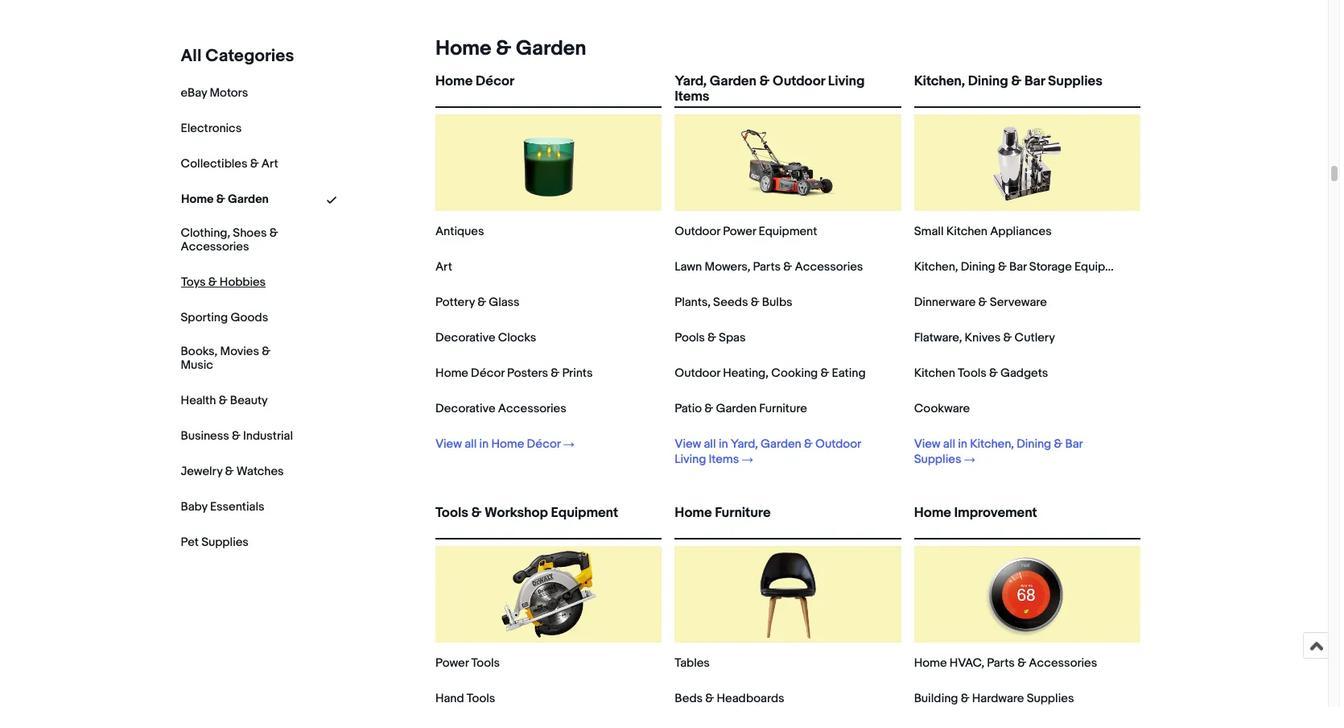Task type: describe. For each thing, give the bounding box(es) containing it.
plants, seeds & bulbs link
[[675, 295, 793, 310]]

yard, garden & outdoor living items
[[675, 73, 865, 105]]

garden inside view all in yard, garden & outdoor living items
[[761, 436, 802, 452]]

decorative accessories
[[436, 401, 567, 416]]

home for home hvac, parts & accessories link
[[915, 655, 947, 671]]

parts for hvac,
[[988, 655, 1015, 671]]

decorative for decorative clocks
[[436, 330, 496, 345]]

kitchen, dining & bar supplies image
[[979, 114, 1076, 211]]

yard, inside view all in yard, garden & outdoor living items
[[731, 436, 758, 452]]

hvac,
[[950, 655, 985, 671]]

tools & workshop equipment
[[436, 505, 619, 521]]

headboards
[[717, 691, 785, 706]]

small
[[915, 224, 944, 239]]

dining inside view all in kitchen, dining & bar supplies
[[1017, 436, 1052, 452]]

outdoor power equipment
[[675, 224, 818, 239]]

home for home improvement link
[[915, 505, 952, 521]]

0 vertical spatial kitchen
[[947, 224, 988, 239]]

industrial
[[244, 428, 293, 443]]

sporting goods link
[[181, 310, 269, 325]]

ebay
[[181, 85, 207, 101]]

ebay motors
[[181, 85, 249, 101]]

lawn mowers, parts & accessories
[[675, 259, 864, 275]]

in for home décor
[[480, 436, 489, 452]]

home décor image
[[501, 114, 597, 211]]

art link
[[436, 259, 452, 275]]

accessories inside clothing, shoes & accessories
[[181, 239, 250, 254]]

& inside books, movies & music
[[262, 344, 271, 359]]

living inside view all in yard, garden & outdoor living items
[[675, 452, 707, 467]]

all for home décor
[[465, 436, 477, 452]]

business
[[181, 428, 230, 443]]

tools left workshop
[[436, 505, 469, 521]]

flatware, knives & cutlery
[[915, 330, 1056, 345]]

home décor link
[[436, 73, 662, 103]]

dinnerware & serveware link
[[915, 295, 1048, 310]]

home improvement
[[915, 505, 1038, 521]]

appliances
[[991, 224, 1052, 239]]

hand
[[436, 691, 464, 706]]

pools & spas
[[675, 330, 746, 345]]

cutlery
[[1015, 330, 1056, 345]]

kitchen, dining & bar supplies
[[915, 73, 1103, 89]]

plants, seeds & bulbs
[[675, 295, 793, 310]]

electronics
[[181, 121, 242, 136]]

living inside the yard, garden & outdoor living items
[[828, 73, 865, 89]]

2 vertical spatial equipment
[[551, 505, 619, 521]]

cookware
[[915, 401, 970, 416]]

all
[[181, 46, 202, 67]]

books, movies & music link
[[181, 344, 294, 373]]

pottery & glass link
[[436, 295, 520, 310]]

garden inside the yard, garden & outdoor living items
[[710, 73, 757, 89]]

beauty
[[231, 393, 268, 408]]

prints
[[562, 366, 593, 381]]

collectibles & art
[[181, 156, 279, 172]]

tools for power
[[471, 655, 500, 671]]

cooking
[[772, 366, 818, 381]]

baby essentials link
[[181, 499, 265, 514]]

0 vertical spatial power
[[723, 224, 756, 239]]

books, movies & music
[[181, 344, 271, 373]]

patio & garden furniture link
[[675, 401, 807, 416]]

lawn mowers, parts & accessories link
[[675, 259, 864, 275]]

1 vertical spatial home & garden
[[181, 192, 269, 207]]

sporting goods
[[181, 310, 269, 325]]

kitchen, dining & bar storage equipment
[[915, 259, 1134, 275]]

improvement
[[955, 505, 1038, 521]]

flatware,
[[915, 330, 963, 345]]

kitchen, for kitchen, dining & bar supplies
[[915, 73, 966, 89]]

small kitchen appliances link
[[915, 224, 1052, 239]]

kitchen tools & gadgets
[[915, 366, 1049, 381]]

home furniture link
[[675, 505, 902, 535]]

view all in yard, garden & outdoor living items link
[[675, 436, 879, 467]]

kitchen tools & gadgets link
[[915, 366, 1049, 381]]

seeds
[[714, 295, 748, 310]]

home improvement link
[[915, 505, 1141, 535]]

hardware
[[973, 691, 1025, 706]]

books,
[[181, 344, 218, 359]]

1 vertical spatial furniture
[[715, 505, 771, 521]]

baby essentials
[[181, 499, 265, 514]]

all for kitchen, dining & bar supplies
[[944, 436, 956, 452]]

knives
[[965, 330, 1001, 345]]

items inside view all in yard, garden & outdoor living items
[[709, 452, 740, 467]]

dinnerware & serveware
[[915, 295, 1048, 310]]

view all in home décor
[[436, 436, 561, 452]]

categories
[[206, 46, 295, 67]]

& inside clothing, shoes & accessories
[[270, 225, 279, 241]]

tables
[[675, 655, 710, 671]]

kitchen, dining & bar storage equipment link
[[915, 259, 1134, 275]]

tools & workshop equipment image
[[501, 546, 597, 643]]

eating
[[832, 366, 866, 381]]

all for yard, garden & outdoor living items
[[704, 436, 716, 452]]

watches
[[237, 464, 284, 479]]

posters
[[507, 366, 548, 381]]

view for kitchen, dining & bar supplies
[[915, 436, 941, 452]]

jewelry & watches
[[181, 464, 284, 479]]

& inside view all in yard, garden & outdoor living items
[[804, 436, 813, 452]]

health & beauty
[[181, 393, 268, 408]]

outdoor inside the yard, garden & outdoor living items
[[773, 73, 826, 89]]

2 horizontal spatial equipment
[[1075, 259, 1134, 275]]

2 vertical spatial décor
[[527, 436, 561, 452]]

toys & hobbies link
[[181, 274, 266, 290]]

building
[[915, 691, 959, 706]]

business & industrial
[[181, 428, 293, 443]]

lawn
[[675, 259, 702, 275]]

shoes
[[233, 225, 267, 241]]

outdoor heating, cooking & eating
[[675, 366, 866, 381]]

pet supplies link
[[181, 534, 249, 550]]

home improvement image
[[979, 546, 1076, 643]]

decorative clocks link
[[436, 330, 536, 345]]

1 vertical spatial kitchen
[[915, 366, 956, 381]]

home hvac, parts & accessories
[[915, 655, 1098, 671]]

home for home furniture link
[[675, 505, 712, 521]]

essentials
[[210, 499, 265, 514]]

0 horizontal spatial art
[[262, 156, 279, 172]]

supplies inside view all in kitchen, dining & bar supplies
[[915, 452, 962, 467]]

toys
[[181, 274, 206, 290]]

bar inside view all in kitchen, dining & bar supplies
[[1066, 436, 1083, 452]]

pottery & glass
[[436, 295, 520, 310]]

view all in kitchen, dining & bar supplies link
[[915, 436, 1118, 467]]

bar for supplies
[[1025, 73, 1045, 89]]

tables link
[[675, 655, 710, 671]]



Task type: locate. For each thing, give the bounding box(es) containing it.
dining for supplies
[[969, 73, 1009, 89]]

1 vertical spatial bar
[[1010, 259, 1027, 275]]

0 horizontal spatial view
[[436, 436, 462, 452]]

0 vertical spatial parts
[[753, 259, 781, 275]]

2 view from the left
[[675, 436, 702, 452]]

yard, garden & outdoor living items image
[[740, 114, 837, 211]]

3 in from the left
[[958, 436, 968, 452]]

0 vertical spatial home & garden
[[436, 36, 587, 61]]

home & garden link down collectibles & art link
[[181, 192, 269, 207]]

accessories
[[181, 239, 250, 254], [795, 259, 864, 275], [498, 401, 567, 416], [1029, 655, 1098, 671]]

in for yard, garden & outdoor living items
[[719, 436, 728, 452]]

kitchen, inside view all in kitchen, dining & bar supplies
[[970, 436, 1015, 452]]

view for home décor
[[436, 436, 462, 452]]

building & hardware supplies
[[915, 691, 1075, 706]]

1 in from the left
[[480, 436, 489, 452]]

all inside view all in yard, garden & outdoor living items
[[704, 436, 716, 452]]

0 vertical spatial decorative
[[436, 330, 496, 345]]

kitchen, dining & bar supplies link
[[915, 73, 1141, 103]]

1 vertical spatial art
[[436, 259, 452, 275]]

in down decorative accessories
[[480, 436, 489, 452]]

in inside view all in yard, garden & outdoor living items
[[719, 436, 728, 452]]

in inside view all in kitchen, dining & bar supplies
[[958, 436, 968, 452]]

0 horizontal spatial yard,
[[675, 73, 707, 89]]

home décor posters & prints
[[436, 366, 593, 381]]

home for home décor posters & prints "link"
[[436, 366, 469, 381]]

home & garden down collectibles & art link
[[181, 192, 269, 207]]

view
[[436, 436, 462, 452], [675, 436, 702, 452], [915, 436, 941, 452]]

hand tools
[[436, 691, 496, 706]]

home & garden up home décor
[[436, 36, 587, 61]]

gadgets
[[1001, 366, 1049, 381]]

living
[[828, 73, 865, 89], [675, 452, 707, 467]]

all
[[465, 436, 477, 452], [704, 436, 716, 452], [944, 436, 956, 452]]

health
[[181, 393, 217, 408]]

1 vertical spatial decorative
[[436, 401, 496, 416]]

in down "patio & garden furniture" link
[[719, 436, 728, 452]]

view down decorative accessories
[[436, 436, 462, 452]]

decorative clocks
[[436, 330, 536, 345]]

beds
[[675, 691, 703, 706]]

bulbs
[[762, 295, 793, 310]]

motors
[[210, 85, 249, 101]]

antiques link
[[436, 224, 484, 239]]

1 vertical spatial equipment
[[1075, 259, 1134, 275]]

spas
[[719, 330, 746, 345]]

2 all from the left
[[704, 436, 716, 452]]

0 horizontal spatial power
[[436, 655, 469, 671]]

2 horizontal spatial in
[[958, 436, 968, 452]]

building & hardware supplies link
[[915, 691, 1075, 706]]

decorative down pottery
[[436, 330, 496, 345]]

& inside view all in kitchen, dining & bar supplies
[[1054, 436, 1063, 452]]

1 view from the left
[[436, 436, 462, 452]]

0 vertical spatial items
[[675, 89, 710, 105]]

items
[[675, 89, 710, 105], [709, 452, 740, 467]]

0 horizontal spatial all
[[465, 436, 477, 452]]

pet supplies
[[181, 534, 249, 550]]

dining for storage
[[961, 259, 996, 275]]

1 all from the left
[[465, 436, 477, 452]]

in for kitchen, dining & bar supplies
[[958, 436, 968, 452]]

parts up bulbs
[[753, 259, 781, 275]]

workshop
[[485, 505, 548, 521]]

0 horizontal spatial home & garden
[[181, 192, 269, 207]]

1 vertical spatial décor
[[471, 366, 505, 381]]

equipment right storage on the top of page
[[1075, 259, 1134, 275]]

collectibles
[[181, 156, 248, 172]]

0 vertical spatial yard,
[[675, 73, 707, 89]]

decorative accessories link
[[436, 401, 567, 416]]

outdoor inside view all in yard, garden & outdoor living items
[[816, 436, 861, 452]]

2 horizontal spatial view
[[915, 436, 941, 452]]

garden
[[516, 36, 587, 61], [710, 73, 757, 89], [228, 192, 269, 207], [716, 401, 757, 416], [761, 436, 802, 452]]

all down cookware
[[944, 436, 956, 452]]

tools & workshop equipment link
[[436, 505, 662, 535]]

3 all from the left
[[944, 436, 956, 452]]

equipment right workshop
[[551, 505, 619, 521]]

movies
[[221, 344, 260, 359]]

hand tools link
[[436, 691, 496, 706]]

home for the bottommost home & garden link
[[181, 192, 214, 207]]

in down cookware
[[958, 436, 968, 452]]

equipment up lawn mowers, parts & accessories link
[[759, 224, 818, 239]]

power up mowers,
[[723, 224, 756, 239]]

0 vertical spatial furniture
[[760, 401, 807, 416]]

clothing, shoes & accessories link
[[181, 225, 294, 254]]

view down patio
[[675, 436, 702, 452]]

art
[[262, 156, 279, 172], [436, 259, 452, 275]]

0 horizontal spatial in
[[480, 436, 489, 452]]

tools up hand tools link
[[471, 655, 500, 671]]

tools right 'hand'
[[467, 691, 496, 706]]

1 vertical spatial yard,
[[731, 436, 758, 452]]

power
[[723, 224, 756, 239], [436, 655, 469, 671]]

bar for storage
[[1010, 259, 1027, 275]]

0 vertical spatial living
[[828, 73, 865, 89]]

jewelry & watches link
[[181, 464, 284, 479]]

0 horizontal spatial home & garden link
[[181, 192, 269, 207]]

kitchen right small
[[947, 224, 988, 239]]

dinnerware
[[915, 295, 976, 310]]

1 horizontal spatial home & garden
[[436, 36, 587, 61]]

yard, garden & outdoor living items link
[[675, 73, 902, 105]]

0 horizontal spatial living
[[675, 452, 707, 467]]

décor for home décor
[[476, 73, 515, 89]]

&
[[496, 36, 512, 61], [760, 73, 770, 89], [1012, 73, 1022, 89], [251, 156, 259, 172], [216, 192, 225, 207], [270, 225, 279, 241], [784, 259, 793, 275], [998, 259, 1007, 275], [208, 274, 217, 290], [478, 295, 486, 310], [751, 295, 760, 310], [979, 295, 988, 310], [708, 330, 717, 345], [1004, 330, 1013, 345], [262, 344, 271, 359], [551, 366, 560, 381], [821, 366, 830, 381], [990, 366, 998, 381], [219, 393, 228, 408], [705, 401, 714, 416], [232, 428, 241, 443], [804, 436, 813, 452], [1054, 436, 1063, 452], [226, 464, 234, 479], [472, 505, 482, 521], [1018, 655, 1027, 671], [706, 691, 714, 706], [961, 691, 970, 706]]

dining
[[969, 73, 1009, 89], [961, 259, 996, 275], [1017, 436, 1052, 452]]

outdoor
[[773, 73, 826, 89], [675, 224, 721, 239], [675, 366, 721, 381], [816, 436, 861, 452]]

art right collectibles
[[262, 156, 279, 172]]

clothing,
[[181, 225, 231, 241]]

& inside the yard, garden & outdoor living items
[[760, 73, 770, 89]]

tools for hand
[[467, 691, 496, 706]]

0 vertical spatial kitchen,
[[915, 73, 966, 89]]

flatware, knives & cutlery link
[[915, 330, 1056, 345]]

1 horizontal spatial power
[[723, 224, 756, 239]]

1 horizontal spatial home & garden link
[[429, 36, 587, 61]]

home
[[436, 36, 492, 61], [436, 73, 473, 89], [181, 192, 214, 207], [436, 366, 469, 381], [492, 436, 524, 452], [675, 505, 712, 521], [915, 505, 952, 521], [915, 655, 947, 671]]

mowers,
[[705, 259, 751, 275]]

parts for mowers,
[[753, 259, 781, 275]]

tools down the knives
[[958, 366, 987, 381]]

view inside view all in yard, garden & outdoor living items
[[675, 436, 702, 452]]

0 vertical spatial bar
[[1025, 73, 1045, 89]]

hobbies
[[220, 274, 266, 290]]

pottery
[[436, 295, 475, 310]]

2 horizontal spatial all
[[944, 436, 956, 452]]

serveware
[[990, 295, 1048, 310]]

kitchen down flatware,
[[915, 366, 956, 381]]

1 vertical spatial dining
[[961, 259, 996, 275]]

0 horizontal spatial parts
[[753, 259, 781, 275]]

1 vertical spatial home & garden link
[[181, 192, 269, 207]]

0 vertical spatial home & garden link
[[429, 36, 587, 61]]

kitchen, for kitchen, dining & bar storage equipment
[[915, 259, 959, 275]]

jewelry
[[181, 464, 223, 479]]

sporting
[[181, 310, 228, 325]]

home & garden
[[436, 36, 587, 61], [181, 192, 269, 207]]

1 horizontal spatial parts
[[988, 655, 1015, 671]]

all inside view all in kitchen, dining & bar supplies
[[944, 436, 956, 452]]

2 vertical spatial dining
[[1017, 436, 1052, 452]]

furniture down view all in yard, garden & outdoor living items
[[715, 505, 771, 521]]

1 vertical spatial living
[[675, 452, 707, 467]]

ebay motors link
[[181, 85, 249, 101]]

view inside view all in kitchen, dining & bar supplies
[[915, 436, 941, 452]]

music
[[181, 357, 214, 373]]

1 horizontal spatial in
[[719, 436, 728, 452]]

2 in from the left
[[719, 436, 728, 452]]

all down decorative accessories
[[465, 436, 477, 452]]

décor for home décor posters & prints
[[471, 366, 505, 381]]

health & beauty link
[[181, 393, 268, 408]]

3 view from the left
[[915, 436, 941, 452]]

supplies
[[1048, 73, 1103, 89], [915, 452, 962, 467], [202, 534, 249, 550], [1027, 691, 1075, 706]]

décor
[[476, 73, 515, 89], [471, 366, 505, 381], [527, 436, 561, 452]]

tools
[[958, 366, 987, 381], [436, 505, 469, 521], [471, 655, 500, 671], [467, 691, 496, 706]]

0 vertical spatial art
[[262, 156, 279, 172]]

0 vertical spatial décor
[[476, 73, 515, 89]]

1 vertical spatial power
[[436, 655, 469, 671]]

beds & headboards link
[[675, 691, 785, 706]]

all down the patio & garden furniture
[[704, 436, 716, 452]]

power tools link
[[436, 655, 500, 671]]

0 vertical spatial dining
[[969, 73, 1009, 89]]

home décor posters & prints link
[[436, 366, 593, 381]]

view for yard, garden & outdoor living items
[[675, 436, 702, 452]]

parts
[[753, 259, 781, 275], [988, 655, 1015, 671]]

view down cookware
[[915, 436, 941, 452]]

decorative up view all in home décor
[[436, 401, 496, 416]]

1 vertical spatial parts
[[988, 655, 1015, 671]]

view all in kitchen, dining & bar supplies
[[915, 436, 1083, 467]]

2 vertical spatial kitchen,
[[970, 436, 1015, 452]]

1 horizontal spatial yard,
[[731, 436, 758, 452]]

2 decorative from the top
[[436, 401, 496, 416]]

view all in home décor link
[[436, 436, 575, 452]]

1 decorative from the top
[[436, 330, 496, 345]]

furniture down cooking
[[760, 401, 807, 416]]

home & garden link up home décor
[[429, 36, 587, 61]]

0 horizontal spatial equipment
[[551, 505, 619, 521]]

decorative
[[436, 330, 496, 345], [436, 401, 496, 416]]

2 vertical spatial bar
[[1066, 436, 1083, 452]]

art up pottery
[[436, 259, 452, 275]]

1 horizontal spatial art
[[436, 259, 452, 275]]

items inside the yard, garden & outdoor living items
[[675, 89, 710, 105]]

patio & garden furniture
[[675, 401, 807, 416]]

furniture
[[760, 401, 807, 416], [715, 505, 771, 521]]

tools for kitchen
[[958, 366, 987, 381]]

1 horizontal spatial living
[[828, 73, 865, 89]]

decorative for decorative accessories
[[436, 401, 496, 416]]

home furniture image
[[740, 546, 837, 643]]

1 vertical spatial items
[[709, 452, 740, 467]]

1 horizontal spatial equipment
[[759, 224, 818, 239]]

pools & spas link
[[675, 330, 746, 345]]

bar inside kitchen, dining & bar supplies link
[[1025, 73, 1045, 89]]

power up 'hand'
[[436, 655, 469, 671]]

heating,
[[723, 366, 769, 381]]

1 horizontal spatial view
[[675, 436, 702, 452]]

parts right hvac,
[[988, 655, 1015, 671]]

1 horizontal spatial all
[[704, 436, 716, 452]]

1 vertical spatial kitchen,
[[915, 259, 959, 275]]

outdoor power equipment link
[[675, 224, 818, 239]]

0 vertical spatial equipment
[[759, 224, 818, 239]]

kitchen,
[[915, 73, 966, 89], [915, 259, 959, 275], [970, 436, 1015, 452]]

yard, inside the yard, garden & outdoor living items
[[675, 73, 707, 89]]

home for home décor link
[[436, 73, 473, 89]]

patio
[[675, 401, 702, 416]]



Task type: vqa. For each thing, say whether or not it's contained in the screenshot.


